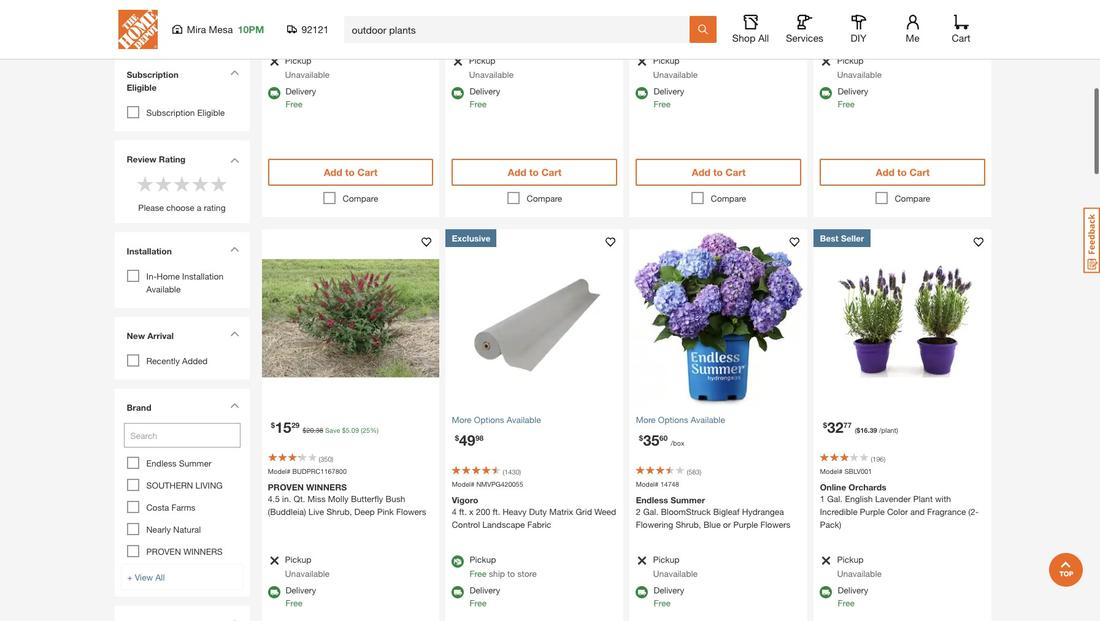 Task type: vqa. For each thing, say whether or not it's contained in the screenshot.
Pack)
yes



Task type: locate. For each thing, give the bounding box(es) containing it.
review rating link
[[127, 153, 207, 166]]

0 vertical spatial or
[[739, 7, 747, 18]]

$ left 98 in the left of the page
[[455, 434, 459, 443]]

shop
[[733, 32, 756, 44]]

summer inside endless summer 2 gal. bloomstruck bigleaf hydrangea flowering shrub, blue or purple flowers
[[671, 496, 706, 506]]

3 compare from the left
[[711, 193, 747, 204]]

lavender
[[876, 495, 911, 505]]

limited stock for pickup image
[[636, 56, 648, 67], [268, 557, 280, 567], [820, 557, 832, 567]]

1 caret icon image from the top
[[230, 70, 239, 76]]

1 ft. from the left
[[459, 507, 467, 518]]

more options available for 49
[[452, 415, 541, 425]]

0 horizontal spatial more
[[452, 415, 472, 425]]

fragrance
[[928, 507, 967, 518]]

2 qt. from the left
[[835, 0, 846, 5]]

star symbol image
[[136, 175, 154, 193], [154, 175, 173, 193], [173, 175, 191, 193], [191, 175, 210, 193], [210, 175, 228, 193]]

free for left limited stock for pickup image
[[286, 599, 303, 609]]

1 horizontal spatial endless
[[636, 496, 669, 506]]

2 artificial from the top
[[139, 26, 170, 36]]

3 add from the left
[[692, 166, 711, 178]]

sky
[[480, 0, 495, 5]]

more options available link up ( 1430 )
[[452, 414, 618, 427]]

available for pickup image
[[452, 557, 464, 569]]

more up 49
[[452, 415, 472, 425]]

available up ( 583 )
[[691, 415, 725, 425]]

delivery free
[[286, 86, 316, 109], [470, 86, 501, 109], [654, 86, 685, 109], [838, 86, 869, 109], [286, 586, 316, 609], [470, 586, 501, 609], [654, 586, 685, 609], [838, 586, 869, 609]]

pickup down 'shrub'
[[654, 55, 680, 66]]

1 vertical spatial subscription eligible link
[[146, 107, 225, 118]]

2 compare from the left
[[527, 193, 563, 204]]

winners down natural
[[184, 547, 223, 557]]

0 vertical spatial installation
[[127, 246, 172, 257]]

1 more options available from the left
[[452, 415, 541, 425]]

summer for endless summer 2 gal. bloomstruck bigleaf hydrangea flowering shrub, blue or purple flowers
[[671, 496, 706, 506]]

unavailable for left limited stock for pickup image
[[285, 569, 330, 580]]

2 add to cart button from the left
[[452, 159, 618, 186]]

2 flowering from the top
[[636, 520, 674, 531]]

1 more options available link from the left
[[452, 414, 618, 427]]

1 horizontal spatial .
[[350, 427, 352, 435]]

bigleaf right bloomstruck
[[714, 507, 740, 518]]

$ inside the '$ 49 98'
[[455, 434, 459, 443]]

more up 35
[[636, 415, 656, 425]]

4 star symbol image from the left
[[191, 175, 210, 193]]

09
[[352, 427, 359, 435]]

artificial left topiaries
[[139, 4, 170, 14]]

delivery free for 3rd the add to cart "button" from right limited stock for pickup icon
[[470, 86, 501, 109]]

1 vertical spatial summer
[[671, 496, 706, 506]]

2 horizontal spatial available shipping image
[[820, 587, 833, 599]]

purple inside endless summer 2 gal. bloomstruck bigleaf hydrangea flowering shrub, blue or purple flowers
[[734, 520, 759, 531]]

with inside 1 gal. the original bigleaf hydrangea flowering shrub with pink or blue flowers
[[702, 7, 717, 18]]

1 horizontal spatial blue
[[749, 7, 766, 18]]

farms
[[172, 503, 196, 513]]

available up 1430
[[507, 415, 541, 425]]

recently added
[[146, 356, 208, 367]]

available for 49
[[507, 415, 541, 425]]

bush
[[386, 495, 406, 505]]

with
[[702, 7, 717, 18], [936, 495, 952, 505]]

pickup unavailable
[[285, 55, 330, 80], [469, 55, 514, 80], [654, 55, 698, 80], [838, 55, 882, 80], [285, 555, 330, 580], [654, 555, 698, 580], [838, 555, 882, 580]]

available shipping image for limited stock for pickup icon related to 4th the add to cart "button" from left
[[820, 87, 833, 99]]

endless for endless summer
[[146, 459, 177, 469]]

endless inside endless summer 2 gal. bloomstruck bigleaf hydrangea flowering shrub, blue or purple flowers
[[636, 496, 669, 506]]

flowers inside 1 gal. the original bigleaf hydrangea flowering shrub with pink or blue flowers
[[769, 7, 799, 18]]

0 horizontal spatial .
[[314, 427, 316, 435]]

pink up shop
[[720, 7, 737, 18]]

1 vertical spatial 1
[[820, 495, 825, 505]]

unavailable for limited stock for pickup image to the middle
[[654, 69, 698, 80]]

with down original
[[702, 7, 717, 18]]

seller
[[841, 233, 865, 244]]

free for available for pickup "image"
[[470, 599, 487, 609]]

pickup down "pack)"
[[838, 555, 864, 566]]

available shipping image
[[268, 87, 280, 99], [452, 87, 464, 99], [820, 87, 833, 99], [452, 587, 464, 599], [636, 587, 649, 599]]

new arrival link
[[121, 324, 243, 352]]

5 caret icon image from the top
[[230, 403, 239, 409]]

winners inside proven winners 4.5 in. qt. miss molly butterfly bush (buddleia) live shrub, deep pink flowers
[[306, 483, 347, 493]]

installation
[[127, 246, 172, 257], [182, 271, 224, 282]]

live
[[946, 0, 962, 5], [452, 7, 468, 18], [309, 507, 324, 518]]

1 horizontal spatial 1
[[820, 495, 825, 505]]

proven inside proven winners 4.5 in. qt. miss molly butterfly bush (buddleia) live shrub, deep pink flowers
[[268, 483, 304, 493]]

plant, down orange
[[864, 7, 886, 18]]

flowering down 2 at the right of page
[[636, 520, 674, 531]]

0 vertical spatial flowering
[[636, 7, 674, 18]]

pickup unavailable down "what can we help you find today?" search field
[[469, 55, 514, 80]]

1 vertical spatial or
[[724, 520, 731, 531]]

) right 39
[[897, 427, 899, 435]]

artificial tropical plants link
[[139, 26, 228, 36]]

flowering
[[636, 7, 674, 18], [636, 520, 674, 531]]

cart for 3rd the add to cart "button" from right
[[542, 166, 562, 178]]

mesa
[[209, 23, 233, 35]]

artificial down artificial topiaries
[[139, 26, 170, 36]]

1 horizontal spatial summer
[[671, 496, 706, 506]]

0 horizontal spatial 1
[[636, 0, 641, 5]]

1 horizontal spatial installation
[[182, 271, 224, 282]]

0 horizontal spatial blue
[[704, 520, 721, 531]]

)
[[897, 427, 899, 435], [332, 456, 333, 464], [884, 456, 886, 464], [520, 468, 521, 476], [700, 468, 702, 476]]

2 horizontal spatial .
[[868, 427, 870, 435]]

gal. for endless summer 2 gal. bloomstruck bigleaf hydrangea flowering shrub, blue or purple flowers
[[643, 507, 659, 518]]

0 vertical spatial bigleaf
[[710, 0, 736, 5]]

1 horizontal spatial or
[[739, 7, 747, 18]]

cart for second the add to cart "button" from right
[[726, 166, 746, 178]]

qt. left sky
[[466, 0, 478, 5]]

0 horizontal spatial available shipping image
[[268, 587, 280, 599]]

. left /plant
[[868, 427, 870, 435]]

gal.
[[643, 0, 659, 5], [828, 495, 843, 505], [643, 507, 659, 518]]

options for /box
[[658, 415, 689, 425]]

qt. inside 2.5 qt. sky pencil japanese holly(ilex), live plant, upright growth habit
[[466, 0, 478, 5]]

1 vertical spatial subscription eligible
[[146, 107, 225, 118]]

installation up in-
[[127, 246, 172, 257]]

2 2.5 from the left
[[820, 0, 832, 5]]

proven down nearly
[[146, 547, 181, 557]]

pickup unavailable down "pack)"
[[838, 555, 882, 580]]

qt. for sky
[[466, 0, 478, 5]]

plant,
[[470, 7, 492, 18], [864, 7, 886, 18]]

delivery for limited stock for pickup icon corresponding to first the add to cart "button" from left
[[286, 86, 316, 96]]

1 horizontal spatial options
[[658, 415, 689, 425]]

1 horizontal spatial shrub,
[[676, 520, 702, 531]]

1 horizontal spatial winners
[[306, 483, 347, 493]]

artificial
[[139, 4, 170, 14], [139, 26, 170, 36]]

gal. down online
[[828, 495, 843, 505]]

1 vertical spatial hydrangea
[[742, 507, 785, 518]]

1 flowering from the top
[[636, 7, 674, 18]]

model# up vigoro
[[452, 481, 475, 489]]

Search text field
[[124, 424, 240, 448]]

all right shop
[[759, 32, 770, 44]]

limited stock for pickup image
[[268, 56, 280, 67], [452, 56, 464, 67], [820, 56, 832, 67], [636, 557, 648, 567]]

bigleaf right original
[[710, 0, 736, 5]]

1 left the
[[636, 0, 641, 5]]

1 horizontal spatial with
[[936, 495, 952, 505]]

pickup down (buddleia) at the bottom of page
[[285, 555, 312, 566]]

pickup unavailable for limited stock for pickup icon corresponding to first the add to cart "button" from left
[[285, 55, 330, 80]]

) up endless summer 2 gal. bloomstruck bigleaf hydrangea flowering shrub, blue or purple flowers
[[700, 468, 702, 476]]

1 vertical spatial installation
[[182, 271, 224, 282]]

unavailable for limited stock for pickup icon corresponding to first the add to cart "button" from left
[[285, 69, 330, 80]]

pickup down bloomstruck
[[654, 555, 680, 566]]

or
[[739, 7, 747, 18], [724, 520, 731, 531]]

1 compare from the left
[[343, 193, 378, 204]]

add for second the add to cart "button" from right
[[692, 166, 711, 178]]

endless up southern
[[146, 459, 177, 469]]

2.5 up the deciduous
[[820, 0, 832, 5]]

$ right 77
[[857, 427, 861, 435]]

pickup down diy
[[838, 55, 864, 66]]

x
[[469, 507, 474, 518]]

1 vertical spatial gal.
[[828, 495, 843, 505]]

options up 60
[[658, 415, 689, 425]]

1 . from the left
[[314, 427, 316, 435]]

4 compare from the left
[[895, 193, 931, 204]]

1 horizontal spatial all
[[759, 32, 770, 44]]

english
[[845, 495, 873, 505]]

1 horizontal spatial ft.
[[493, 507, 501, 518]]

0 vertical spatial proven
[[268, 483, 304, 493]]

1 more from the left
[[452, 415, 472, 425]]

0 horizontal spatial purple
[[734, 520, 759, 531]]

model# up 4.5
[[268, 468, 291, 476]]

0 horizontal spatial more options available
[[452, 415, 541, 425]]

1 horizontal spatial live
[[452, 7, 468, 18]]

diy
[[851, 32, 867, 44]]

model# for model# budprc1167800
[[268, 468, 291, 476]]

unavailable for the right limited stock for pickup image
[[838, 569, 882, 580]]

4 caret icon image from the top
[[230, 332, 239, 337]]

caret icon image inside installation link
[[230, 247, 239, 252]]

pickup unavailable for left limited stock for pickup image
[[285, 555, 330, 580]]

southern
[[146, 481, 193, 491]]

pink down "bush"
[[377, 507, 394, 518]]

summer up bloomstruck
[[671, 496, 706, 506]]

control
[[452, 520, 480, 531]]

2 more options available link from the left
[[636, 414, 802, 427]]

0 vertical spatial gal.
[[643, 0, 659, 5]]

pickup unavailable down bloomstruck
[[654, 555, 698, 580]]

more options available link up /box
[[636, 414, 802, 427]]

1 vertical spatial winners
[[184, 547, 223, 557]]

2 vertical spatial live
[[309, 507, 324, 518]]

cart
[[952, 32, 971, 44], [358, 166, 378, 178], [542, 166, 562, 178], [726, 166, 746, 178], [910, 166, 930, 178]]

available down home
[[146, 284, 181, 295]]

2 options from the left
[[658, 415, 689, 425]]

installation down installation link
[[182, 271, 224, 282]]

free for limited stock for pickup image to the middle
[[654, 99, 671, 109]]

flowers inside endless summer 2 gal. bloomstruck bigleaf hydrangea flowering shrub, blue or purple flowers
[[761, 520, 791, 531]]

0 vertical spatial flowers
[[769, 7, 799, 18]]

bigleaf
[[710, 0, 736, 5], [714, 507, 740, 518]]

available shipping image for left limited stock for pickup image
[[268, 587, 280, 599]]

barberry,
[[909, 0, 944, 5]]

1 gal. the original bigleaf hydrangea flowering shrub with pink or blue flowers link
[[636, 0, 802, 19]]

1 horizontal spatial plant,
[[864, 7, 886, 18]]

pickup unavailable down diy
[[838, 55, 882, 80]]

0 vertical spatial all
[[759, 32, 770, 44]]

1 vertical spatial flowering
[[636, 520, 674, 531]]

pencil
[[497, 0, 521, 5]]

more options available up 98 in the left of the page
[[452, 415, 541, 425]]

or inside 1 gal. the original bigleaf hydrangea flowering shrub with pink or blue flowers
[[739, 7, 747, 18]]

1 2.5 from the left
[[452, 0, 464, 5]]

0 horizontal spatial summer
[[179, 459, 212, 469]]

0 horizontal spatial available
[[146, 284, 181, 295]]

proven winners link
[[146, 547, 223, 557]]

arrival
[[147, 331, 174, 341]]

plant, for sky
[[470, 7, 492, 18]]

star symbol image up 'a'
[[191, 175, 210, 193]]

2 horizontal spatial live
[[946, 0, 962, 5]]

summer up southern living
[[179, 459, 212, 469]]

free for 3rd the add to cart "button" from right limited stock for pickup icon
[[470, 99, 487, 109]]

0 vertical spatial with
[[702, 7, 717, 18]]

model# for model# 14748
[[636, 481, 659, 489]]

the home depot logo image
[[118, 10, 157, 49]]

pickup unavailable down 'shrub'
[[654, 55, 698, 80]]

star symbol image up rating
[[210, 175, 228, 193]]

live up red
[[946, 0, 962, 5]]

caret icon image for recently added
[[230, 332, 239, 337]]

4 add from the left
[[876, 166, 895, 178]]

model# sblv001
[[820, 468, 873, 476]]

model# budprc1167800
[[268, 468, 347, 476]]

feedback link image
[[1084, 208, 1101, 274]]

unavailable for 3rd the add to cart "button" from right limited stock for pickup icon
[[469, 69, 514, 80]]

live down miss
[[309, 507, 324, 518]]

available shipping image for 3rd the add to cart "button" from right limited stock for pickup icon
[[452, 87, 464, 99]]

1 horizontal spatial limited stock for pickup image
[[636, 56, 648, 67]]

( 196 )
[[871, 456, 886, 464]]

in-home installation available link
[[146, 271, 224, 295]]

2 plant, from the left
[[864, 7, 886, 18]]

available shipping image for the right limited stock for pickup image
[[820, 587, 833, 599]]

0 vertical spatial 1
[[636, 0, 641, 5]]

(buddleia)
[[268, 507, 306, 518]]

pickup for available for pickup "image"
[[470, 555, 496, 566]]

free for limited stock for pickup icon related to 4th the add to cart "button" from left
[[838, 99, 855, 109]]

subscription eligible link down artificial tropical plants "link" at left top
[[121, 62, 243, 103]]

winners
[[306, 483, 347, 493], [184, 547, 223, 557]]

0 horizontal spatial pink
[[377, 507, 394, 518]]

new arrival
[[127, 331, 174, 341]]

. left the 25 in the bottom left of the page
[[350, 427, 352, 435]]

pink inside proven winners 4.5 in. qt. miss molly butterfly bush (buddleia) live shrub, deep pink flowers
[[377, 507, 394, 518]]

2.5 qt. orange rocket barberry, live deciduous plant, coral to ruby red foliage
[[820, 0, 962, 31]]

. left save
[[314, 427, 316, 435]]

2.5 left sky
[[452, 0, 464, 5]]

+
[[127, 573, 133, 583]]

1 gal. english lavender plant with incredible purple color and fragrance (2-pack) image
[[814, 230, 992, 408]]

purple
[[860, 507, 885, 518], [734, 520, 759, 531]]

2.5 inside 2.5 qt. sky pencil japanese holly(ilex), live plant, upright growth habit
[[452, 0, 464, 5]]

1 horizontal spatial more options available link
[[636, 414, 802, 427]]

1 qt. from the left
[[466, 0, 478, 5]]

1 horizontal spatial more options available
[[636, 415, 725, 425]]

4.5
[[268, 495, 280, 505]]

0 horizontal spatial eligible
[[127, 82, 157, 93]]

2.5 for 2.5 qt. sky pencil japanese holly(ilex), live plant, upright growth habit
[[452, 0, 464, 5]]

1 horizontal spatial pink
[[720, 7, 737, 18]]

cart for first the add to cart "button" from left
[[358, 166, 378, 178]]

1 vertical spatial proven
[[146, 547, 181, 557]]

1 horizontal spatial purple
[[860, 507, 885, 518]]

with up fragrance
[[936, 495, 952, 505]]

subscription up rating
[[146, 107, 195, 118]]

1 vertical spatial endless
[[636, 496, 669, 506]]

/box
[[671, 440, 685, 448]]

0 vertical spatial blue
[[749, 7, 766, 18]]

0 horizontal spatial 2.5
[[452, 0, 464, 5]]

subscription eligible down 'the home depot logo'
[[127, 69, 179, 93]]

costa farms link
[[146, 503, 196, 513]]

1 add from the left
[[324, 166, 343, 178]]

1 options from the left
[[474, 415, 505, 425]]

3 caret icon image from the top
[[230, 247, 239, 252]]

0 horizontal spatial installation
[[127, 246, 172, 257]]

proven up 'in. qt.'
[[268, 483, 304, 493]]

gal. inside online orchards 1 gal. english lavender plant with incredible purple color and fragrance (2- pack)
[[828, 495, 843, 505]]

2 add from the left
[[508, 166, 527, 178]]

0 vertical spatial artificial
[[139, 4, 170, 14]]

pickup down 92121 button
[[285, 55, 312, 66]]

1 horizontal spatial proven
[[268, 483, 304, 493]]

1 vertical spatial blue
[[704, 520, 721, 531]]

1 horizontal spatial qt.
[[835, 0, 846, 5]]

1 horizontal spatial eligible
[[197, 107, 225, 118]]

( for ( 1430 )
[[503, 468, 505, 476]]

shrub, inside endless summer 2 gal. bloomstruck bigleaf hydrangea flowering shrub, blue or purple flowers
[[676, 520, 702, 531]]

flowering down the
[[636, 7, 674, 18]]

delivery for available for pickup "image"
[[470, 586, 501, 596]]

( inside $ 15 29 $ 20 . 38 save $ 5 . 09 ( 25 %)
[[361, 427, 363, 435]]

1 horizontal spatial 2.5
[[820, 0, 832, 5]]

) down /plant
[[884, 456, 886, 464]]

model# up online
[[820, 468, 843, 476]]

1 vertical spatial shrub,
[[676, 520, 702, 531]]

more options available link
[[452, 414, 618, 427], [636, 414, 802, 427]]

eligible inside subscription eligible
[[127, 82, 157, 93]]

0 horizontal spatial with
[[702, 7, 717, 18]]

1 vertical spatial all
[[155, 573, 165, 583]]

nearly natural
[[146, 525, 201, 535]]

gal. left the
[[643, 0, 659, 5]]

( for ( 196 )
[[871, 456, 873, 464]]

gal. right 2 at the right of page
[[643, 507, 659, 518]]

proven for proven winners 4.5 in. qt. miss molly butterfly bush (buddleia) live shrub, deep pink flowers
[[268, 483, 304, 493]]

all right "view"
[[155, 573, 165, 583]]

2.5 inside 2.5 qt. orange rocket barberry, live deciduous plant, coral to ruby red foliage
[[820, 0, 832, 5]]

pickup
[[285, 55, 312, 66], [469, 55, 496, 66], [654, 55, 680, 66], [838, 55, 864, 66], [285, 555, 312, 566], [470, 555, 496, 566], [654, 555, 680, 566], [838, 555, 864, 566]]

1 vertical spatial with
[[936, 495, 952, 505]]

qt. up the deciduous
[[835, 0, 846, 5]]

star symbol image up please in the left of the page
[[136, 175, 154, 193]]

1 artificial from the top
[[139, 4, 170, 14]]

add for 4th the add to cart "button" from left
[[876, 166, 895, 178]]

1 horizontal spatial available
[[507, 415, 541, 425]]

flowers up services
[[769, 7, 799, 18]]

flowers left "pack)"
[[761, 520, 791, 531]]

0 vertical spatial endless
[[146, 459, 177, 469]]

caret icon image
[[230, 70, 239, 76], [230, 158, 239, 163], [230, 247, 239, 252], [230, 332, 239, 337], [230, 403, 239, 409]]

0 horizontal spatial or
[[724, 520, 731, 531]]

0 vertical spatial live
[[946, 0, 962, 5]]

pickup unavailable down 92121 button
[[285, 55, 330, 80]]

4 add to cart from the left
[[876, 166, 930, 178]]

compare for second the add to cart "button" from right
[[711, 193, 747, 204]]

or inside endless summer 2 gal. bloomstruck bigleaf hydrangea flowering shrub, blue or purple flowers
[[724, 520, 731, 531]]

( for ( 350 )
[[319, 456, 321, 464]]

winners for proven winners 4.5 in. qt. miss molly butterfly bush (buddleia) live shrub, deep pink flowers
[[306, 483, 347, 493]]

0 vertical spatial summer
[[179, 459, 212, 469]]

pink
[[720, 7, 737, 18], [377, 507, 394, 518]]

shrub, down bloomstruck
[[676, 520, 702, 531]]

0 vertical spatial purple
[[860, 507, 885, 518]]

model# left 14748
[[636, 481, 659, 489]]

delivery free for the right limited stock for pickup image
[[838, 586, 869, 609]]

pickup down "what can we help you find today?" search field
[[469, 55, 496, 66]]

2 vertical spatial flowers
[[761, 520, 791, 531]]

pickup unavailable for 3rd the add to cart "button" from right limited stock for pickup icon
[[469, 55, 514, 80]]

recently
[[146, 356, 180, 367]]

installation inside installation link
[[127, 246, 172, 257]]

) up nmvpg420055
[[520, 468, 521, 476]]

endless down model# 14748
[[636, 496, 669, 506]]

1 vertical spatial artificial
[[139, 26, 170, 36]]

1 down online
[[820, 495, 825, 505]]

coral
[[888, 7, 909, 18]]

pickup unavailable down (buddleia) at the bottom of page
[[285, 555, 330, 580]]

4
[[452, 507, 457, 518]]

0 vertical spatial winners
[[306, 483, 347, 493]]

options for 49
[[474, 415, 505, 425]]

1 vertical spatial eligible
[[197, 107, 225, 118]]

more options available up /box
[[636, 415, 725, 425]]

blue up shop all
[[749, 7, 766, 18]]

1 vertical spatial purple
[[734, 520, 759, 531]]

1 plant, from the left
[[470, 7, 492, 18]]

0 horizontal spatial winners
[[184, 547, 223, 557]]

live inside proven winners 4.5 in. qt. miss molly butterfly bush (buddleia) live shrub, deep pink flowers
[[309, 507, 324, 518]]

caret icon image inside new arrival link
[[230, 332, 239, 337]]

more
[[452, 415, 472, 425], [636, 415, 656, 425]]

endless summer 2 gal. bloomstruck bigleaf hydrangea flowering shrub, blue or purple flowers
[[636, 496, 791, 531]]

$ right save
[[342, 427, 346, 435]]

. inside $ 32 77 ( $ 16 . 39 /plant )
[[868, 427, 870, 435]]

options up 98 in the left of the page
[[474, 415, 505, 425]]

gal. inside endless summer 2 gal. bloomstruck bigleaf hydrangea flowering shrub, blue or purple flowers
[[643, 507, 659, 518]]

) for ( 350 )
[[332, 456, 333, 464]]

pink inside 1 gal. the original bigleaf hydrangea flowering shrub with pink or blue flowers
[[720, 7, 737, 18]]

1 vertical spatial live
[[452, 7, 468, 18]]

options
[[474, 415, 505, 425], [658, 415, 689, 425]]

0 horizontal spatial proven
[[146, 547, 181, 557]]

0 vertical spatial eligible
[[127, 82, 157, 93]]

subscription eligible up rating
[[146, 107, 225, 118]]

live left upright
[[452, 7, 468, 18]]

0 vertical spatial shrub,
[[327, 507, 352, 518]]

2 . from the left
[[350, 427, 352, 435]]

0 horizontal spatial options
[[474, 415, 505, 425]]

add
[[324, 166, 343, 178], [508, 166, 527, 178], [692, 166, 711, 178], [876, 166, 895, 178]]

1 horizontal spatial available shipping image
[[636, 87, 649, 99]]

star symbol image down review rating link
[[154, 175, 173, 193]]

1 horizontal spatial more
[[636, 415, 656, 425]]

0 vertical spatial hydrangea
[[739, 0, 781, 5]]

available shipping image for limited stock for pickup image to the middle
[[636, 87, 649, 99]]

0 vertical spatial pink
[[720, 7, 737, 18]]

) for ( 1430 )
[[520, 468, 521, 476]]

available shipping image
[[636, 87, 649, 99], [268, 587, 280, 599], [820, 587, 833, 599]]

2
[[636, 507, 641, 518]]

plant, inside 2.5 qt. orange rocket barberry, live deciduous plant, coral to ruby red foliage
[[864, 7, 886, 18]]

matrix
[[550, 507, 574, 518]]

$ left 60
[[639, 434, 643, 443]]

plant, down sky
[[470, 7, 492, 18]]

subscription down 'the home depot logo'
[[127, 69, 179, 80]]

ft. right 200
[[493, 507, 501, 518]]

shrub, down molly
[[327, 507, 352, 518]]

2 more from the left
[[636, 415, 656, 425]]

flowers down "bush"
[[396, 507, 427, 518]]

view
[[135, 573, 153, 583]]

2 horizontal spatial available
[[691, 415, 725, 425]]

qt. inside 2.5 qt. orange rocket barberry, live deciduous plant, coral to ruby red foliage
[[835, 0, 846, 5]]

pickup for limited stock for pickup icon related to 4th the add to cart "button" from left
[[838, 55, 864, 66]]

purple inside online orchards 1 gal. english lavender plant with incredible purple color and fragrance (2- pack)
[[860, 507, 885, 518]]

artificial topiaries
[[139, 4, 206, 14]]

subscription eligible
[[127, 69, 179, 93], [146, 107, 225, 118]]

caret icon image for in-home installation available
[[230, 247, 239, 252]]

compare for 4th the add to cart "button" from left
[[895, 193, 931, 204]]

2 more options available from the left
[[636, 415, 725, 425]]

blue down bloomstruck
[[704, 520, 721, 531]]

add to cart button
[[268, 159, 434, 186], [452, 159, 618, 186], [636, 159, 802, 186], [820, 159, 986, 186]]

$
[[271, 421, 275, 430], [824, 421, 828, 430], [303, 427, 307, 435], [342, 427, 346, 435], [857, 427, 861, 435], [455, 434, 459, 443], [639, 434, 643, 443]]

subscription eligible link up rating
[[146, 107, 225, 118]]

) up budprc1167800
[[332, 456, 333, 464]]

2 vertical spatial gal.
[[643, 507, 659, 518]]

all inside button
[[759, 32, 770, 44]]

) for ( 196 )
[[884, 456, 886, 464]]

pickup inside pickup free ship to store
[[470, 555, 496, 566]]

winners up miss
[[306, 483, 347, 493]]

0 horizontal spatial endless
[[146, 459, 177, 469]]

free inside pickup free ship to store
[[470, 569, 487, 580]]

deep
[[355, 507, 375, 518]]

exclusive
[[452, 233, 491, 244]]

rocket
[[880, 0, 907, 5]]

pickup up ship at bottom
[[470, 555, 496, 566]]

star symbol image up please choose a rating
[[173, 175, 191, 193]]

0 horizontal spatial qt.
[[466, 0, 478, 5]]

artificial for artificial topiaries
[[139, 4, 170, 14]]

( for ( 583 )
[[687, 468, 689, 476]]

3 . from the left
[[868, 427, 870, 435]]

0 horizontal spatial live
[[309, 507, 324, 518]]

heavy
[[503, 507, 527, 518]]

diy button
[[840, 15, 879, 44]]

compare
[[343, 193, 378, 204], [527, 193, 563, 204], [711, 193, 747, 204], [895, 193, 931, 204]]

0 horizontal spatial ft.
[[459, 507, 467, 518]]

ft. left x
[[459, 507, 467, 518]]

flowering inside 1 gal. the original bigleaf hydrangea flowering shrub with pink or blue flowers
[[636, 7, 674, 18]]

installation inside in-home installation available
[[182, 271, 224, 282]]

0 horizontal spatial plant,
[[470, 7, 492, 18]]

plant, inside 2.5 qt. sky pencil japanese holly(ilex), live plant, upright growth habit
[[470, 7, 492, 18]]



Task type: describe. For each thing, give the bounding box(es) containing it.
583
[[689, 468, 700, 476]]

4 add to cart button from the left
[[820, 159, 986, 186]]

in. qt.
[[282, 495, 305, 505]]

hydrangea inside 1 gal. the original bigleaf hydrangea flowering shrub with pink or blue flowers
[[739, 0, 781, 5]]

$ inside $ 35 60 /box
[[639, 434, 643, 443]]

costa farms
[[146, 503, 196, 513]]

available inside in-home installation available
[[146, 284, 181, 295]]

molly
[[328, 495, 349, 505]]

cart for 4th the add to cart "button" from left
[[910, 166, 930, 178]]

please
[[138, 203, 164, 213]]

What can we help you find today? search field
[[352, 17, 689, 42]]

free for limited stock for pickup icon corresponding to first the add to cart "button" from left
[[286, 99, 303, 109]]

25
[[363, 427, 370, 435]]

blue inside 1 gal. the original bigleaf hydrangea flowering shrub with pink or blue flowers
[[749, 7, 766, 18]]

living
[[196, 481, 223, 491]]

0 horizontal spatial all
[[155, 573, 165, 583]]

more for 49
[[452, 415, 472, 425]]

plant, for orange
[[864, 7, 886, 18]]

add for 3rd the add to cart "button" from right
[[508, 166, 527, 178]]

2 add to cart from the left
[[508, 166, 562, 178]]

limited stock for pickup image for 4th the add to cart "button" from left
[[820, 56, 832, 67]]

1430
[[505, 468, 520, 476]]

butterfly
[[351, 495, 383, 505]]

free for the right limited stock for pickup image
[[838, 599, 855, 609]]

2 gal. bloomstruck bigleaf hydrangea flowering shrub, blue or purple flowers image
[[630, 230, 808, 408]]

$ left 29
[[271, 421, 275, 430]]

cart link
[[948, 15, 975, 44]]

save
[[325, 427, 340, 435]]

2.5 for 2.5 qt. orange rocket barberry, live deciduous plant, coral to ruby red foliage
[[820, 0, 832, 5]]

me
[[906, 32, 920, 44]]

( 1430 )
[[503, 468, 521, 476]]

pickup for 3rd the add to cart "button" from right limited stock for pickup icon
[[469, 55, 496, 66]]

flowers inside proven winners 4.5 in. qt. miss molly butterfly bush (buddleia) live shrub, deep pink flowers
[[396, 507, 427, 518]]

1 add to cart button from the left
[[268, 159, 434, 186]]

0 vertical spatial subscription eligible
[[127, 69, 179, 93]]

delivery free for limited stock for pickup icon corresponding to first the add to cart "button" from left
[[286, 86, 316, 109]]

to inside pickup free ship to store
[[508, 569, 515, 580]]

flowering inside endless summer 2 gal. bloomstruck bigleaf hydrangea flowering shrub, blue or purple flowers
[[636, 520, 674, 531]]

2 ft. from the left
[[493, 507, 501, 518]]

2 star symbol image from the left
[[154, 175, 173, 193]]

pickup unavailable for limited stock for pickup icon related to 4th the add to cart "button" from left
[[838, 55, 882, 80]]

caret icon image inside brand "link"
[[230, 403, 239, 409]]

winners for proven winners
[[184, 547, 223, 557]]

deciduous
[[820, 7, 862, 18]]

nearly
[[146, 525, 171, 535]]

5
[[346, 427, 350, 435]]

1 vertical spatial subscription
[[146, 107, 195, 118]]

qt. for orange
[[835, 0, 846, 5]]

topiaries
[[172, 4, 206, 14]]

the
[[661, 0, 676, 5]]

eligible for the bottom subscription eligible link
[[197, 107, 225, 118]]

1 inside 1 gal. the original bigleaf hydrangea flowering shrub with pink or blue flowers
[[636, 0, 641, 5]]

bigleaf inside endless summer 2 gal. bloomstruck bigleaf hydrangea flowering shrub, blue or purple flowers
[[714, 507, 740, 518]]

best seller
[[820, 233, 865, 244]]

more for /box
[[636, 415, 656, 425]]

add for first the add to cart "button" from left
[[324, 166, 343, 178]]

or for purple
[[724, 520, 731, 531]]

incredible
[[820, 507, 858, 518]]

artificial topiaries link
[[139, 4, 206, 14]]

38
[[316, 427, 323, 435]]

+ view all
[[127, 573, 165, 583]]

4 ft. x 200 ft. heavy duty matrix grid weed control landscape fabric image
[[446, 230, 624, 408]]

home
[[157, 271, 180, 282]]

delivery for the right limited stock for pickup image
[[838, 586, 869, 596]]

( 350 )
[[319, 456, 333, 464]]

endless for endless summer 2 gal. bloomstruck bigleaf hydrangea flowering shrub, blue or purple flowers
[[636, 496, 669, 506]]

39
[[870, 427, 878, 435]]

delivery free for limited stock for pickup image to the middle
[[654, 86, 685, 109]]

0 vertical spatial subscription eligible link
[[121, 62, 243, 103]]

delivery for limited stock for pickup icon related to 4th the add to cart "button" from left
[[838, 86, 869, 96]]

49
[[459, 432, 476, 449]]

ruby
[[921, 7, 941, 18]]

original
[[678, 0, 707, 5]]

pickup for the right limited stock for pickup image
[[838, 555, 864, 566]]

caret icon image for subscription eligible
[[230, 70, 239, 76]]

artificial for artificial tropical plants
[[139, 26, 170, 36]]

0 horizontal spatial limited stock for pickup image
[[268, 557, 280, 567]]

live inside 2.5 qt. sky pencil japanese holly(ilex), live plant, upright growth habit
[[452, 7, 468, 18]]

available shipping image for limited stock for pickup icon corresponding to first the add to cart "button" from left
[[268, 87, 280, 99]]

to inside 2.5 qt. orange rocket barberry, live deciduous plant, coral to ruby red foliage
[[911, 7, 919, 18]]

miss
[[308, 495, 326, 505]]

available shipping image for available for pickup "image"
[[452, 587, 464, 599]]

eligible for subscription eligible link to the top
[[127, 82, 157, 93]]

( 583 )
[[687, 468, 702, 476]]

pickup for left limited stock for pickup image
[[285, 555, 312, 566]]

proven for proven winners
[[146, 547, 181, 557]]

98
[[476, 434, 484, 443]]

3 add to cart button from the left
[[636, 159, 802, 186]]

pickup for limited stock for pickup icon corresponding to first the add to cart "button" from left
[[285, 55, 312, 66]]

compare for first the add to cart "button" from left
[[343, 193, 378, 204]]

more options available for /box
[[636, 415, 725, 425]]

rating
[[204, 203, 226, 213]]

2 caret icon image from the top
[[230, 158, 239, 163]]

limited stock for pickup image for first the add to cart "button" from left
[[268, 56, 280, 67]]

+ view all link
[[121, 565, 243, 591]]

live inside 2.5 qt. orange rocket barberry, live deciduous plant, coral to ruby red foliage
[[946, 0, 962, 5]]

weed
[[595, 507, 617, 518]]

brand link
[[121, 395, 243, 424]]

artificial tropical plants
[[139, 26, 228, 36]]

online
[[820, 483, 847, 493]]

200
[[476, 507, 491, 518]]

flowers for 1 gal. the original bigleaf hydrangea flowering shrub with pink or blue flowers
[[769, 7, 799, 18]]

1 star symbol image from the left
[[136, 175, 154, 193]]

plant
[[914, 495, 933, 505]]

15
[[275, 419, 292, 436]]

grid
[[576, 507, 592, 518]]

196
[[873, 456, 884, 464]]

pickup unavailable for limited stock for pickup image to the middle
[[654, 55, 698, 80]]

$ 49 98
[[455, 432, 484, 449]]

bigleaf inside 1 gal. the original bigleaf hydrangea flowering shrub with pink or blue flowers
[[710, 0, 736, 5]]

available for /box
[[691, 415, 725, 425]]

pack)
[[820, 520, 842, 531]]

14748
[[661, 481, 680, 489]]

with inside online orchards 1 gal. english lavender plant with incredible purple color and fragrance (2- pack)
[[936, 495, 952, 505]]

summer for endless summer
[[179, 459, 212, 469]]

gal. inside 1 gal. the original bigleaf hydrangea flowering shrub with pink or blue flowers
[[643, 0, 659, 5]]

plants
[[204, 26, 228, 36]]

3 star symbol image from the left
[[173, 175, 191, 193]]

proven winners
[[146, 547, 223, 557]]

pickup for limited stock for pickup image to the middle
[[654, 55, 680, 66]]

model# for model# sblv001
[[820, 468, 843, 476]]

habit
[[556, 7, 576, 18]]

20
[[307, 427, 314, 435]]

bloomstruck
[[661, 507, 711, 518]]

1 gal. the original bigleaf hydrangea flowering shrub with pink or blue flowers
[[636, 0, 799, 18]]

3 add to cart from the left
[[692, 166, 746, 178]]

) inside $ 32 77 ( $ 16 . 39 /plant )
[[897, 427, 899, 435]]

southern living
[[146, 481, 223, 491]]

more options available link for 49
[[452, 414, 618, 427]]

1 add to cart from the left
[[324, 166, 378, 178]]

1 inside online orchards 1 gal. english lavender plant with incredible purple color and fragrance (2- pack)
[[820, 495, 825, 505]]

$ left 77
[[824, 421, 828, 430]]

in-home installation available
[[146, 271, 224, 295]]

cart inside cart link
[[952, 32, 971, 44]]

delivery free for limited stock for pickup icon related to 4th the add to cart "button" from left
[[838, 86, 869, 109]]

delivery for 3rd the add to cart "button" from right limited stock for pickup icon
[[470, 86, 501, 96]]

shrub, inside proven winners 4.5 in. qt. miss molly butterfly bush (buddleia) live shrub, deep pink flowers
[[327, 507, 352, 518]]

compare for 3rd the add to cart "button" from right
[[527, 193, 563, 204]]

or for blue
[[739, 7, 747, 18]]

0 vertical spatial subscription
[[127, 69, 179, 80]]

model# for model# nmvpg420055
[[452, 481, 475, 489]]

77
[[844, 421, 852, 430]]

2.5 qt. sky pencil japanese holly(ilex), live plant, upright growth habit link
[[452, 0, 618, 19]]

delivery free for left limited stock for pickup image
[[286, 586, 316, 609]]

hydrangea inside endless summer 2 gal. bloomstruck bigleaf hydrangea flowering shrub, blue or purple flowers
[[742, 507, 785, 518]]

) for ( 583 )
[[700, 468, 702, 476]]

endless summer
[[146, 459, 212, 469]]

2 horizontal spatial limited stock for pickup image
[[820, 557, 832, 567]]

choose
[[166, 203, 195, 213]]

unavailable for limited stock for pickup icon related to 4th the add to cart "button" from left
[[838, 69, 882, 80]]

4.5 in. qt. miss molly butterfly bush (buddleia) live shrub, deep pink flowers image
[[262, 230, 440, 408]]

mira
[[187, 23, 206, 35]]

( inside $ 32 77 ( $ 16 . 39 /plant )
[[855, 427, 857, 435]]

$ 32 77 ( $ 16 . 39 /plant )
[[824, 419, 899, 436]]

flowers for endless summer 2 gal. bloomstruck bigleaf hydrangea flowering shrub, blue or purple flowers
[[761, 520, 791, 531]]

orange
[[849, 0, 877, 5]]

shop all button
[[731, 15, 771, 44]]

pickup unavailable for the right limited stock for pickup image
[[838, 555, 882, 580]]

services button
[[786, 15, 825, 44]]

5 star symbol image from the left
[[210, 175, 228, 193]]

and
[[911, 507, 925, 518]]

foliage
[[820, 20, 848, 31]]

duty
[[529, 507, 547, 518]]

installation link
[[121, 239, 243, 267]]

budprc1167800
[[292, 468, 347, 476]]

shrub
[[676, 7, 699, 18]]

blue inside endless summer 2 gal. bloomstruck bigleaf hydrangea flowering shrub, blue or purple flowers
[[704, 520, 721, 531]]

sblv001
[[845, 468, 873, 476]]

92121
[[302, 23, 329, 35]]

delivery for limited stock for pickup image to the middle
[[654, 86, 685, 96]]

a
[[197, 203, 202, 213]]

southern living link
[[146, 481, 223, 491]]

review
[[127, 154, 157, 165]]

limited stock for pickup image for 3rd the add to cart "button" from right
[[452, 56, 464, 67]]

japanese
[[523, 0, 560, 5]]

landscape
[[483, 520, 525, 531]]

more options available link for /box
[[636, 414, 802, 427]]

$ right 29
[[303, 427, 307, 435]]

store
[[518, 569, 537, 580]]

delivery for left limited stock for pickup image
[[286, 586, 316, 596]]



